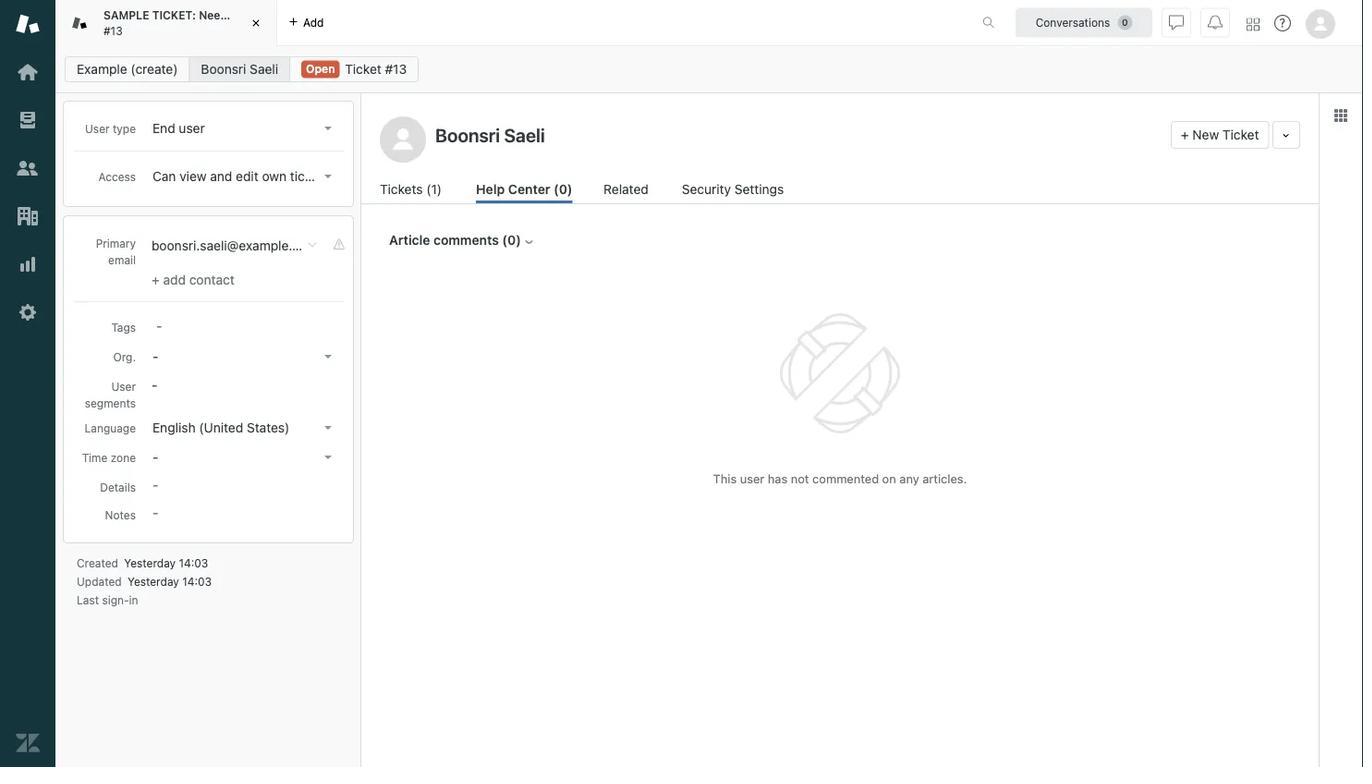 Task type: vqa. For each thing, say whether or not it's contained in the screenshot.
Agents and admins link on the left
no



Task type: describe. For each thing, give the bounding box(es) containing it.
can
[[152, 169, 176, 184]]

arrow down image for end user
[[324, 127, 332, 130]]

arrow down image for -
[[324, 355, 332, 359]]

user for user segments
[[111, 380, 136, 393]]

view
[[180, 169, 207, 184]]

email
[[108, 253, 136, 266]]

english (united states)
[[152, 420, 290, 435]]

user for user type
[[85, 122, 110, 135]]

created
[[77, 556, 118, 569]]

this user has not commented on any articles.
[[713, 472, 967, 486]]

tickets
[[290, 169, 330, 184]]

commented
[[812, 472, 879, 486]]

admin image
[[16, 300, 40, 324]]

zone
[[111, 451, 136, 464]]

end
[[152, 121, 175, 136]]

1 vertical spatial -
[[152, 378, 158, 393]]

+ for + new ticket
[[1181, 127, 1189, 142]]

- button for time zone
[[147, 445, 339, 470]]

this
[[713, 472, 737, 486]]

end user button
[[147, 116, 339, 141]]

comments
[[433, 232, 499, 248]]

tabs tab list
[[55, 0, 963, 46]]

get help image
[[1274, 15, 1291, 31]]

0 vertical spatial yesterday
[[124, 556, 176, 569]]

views image
[[16, 108, 40, 132]]

boonsri
[[201, 61, 246, 77]]

- button for org.
[[147, 344, 339, 370]]

created yesterday 14:03 updated yesterday 14:03 last sign-in
[[77, 556, 212, 606]]

main element
[[0, 0, 55, 767]]

(0) for help center (0)
[[554, 182, 573, 197]]

3 arrow down image from the top
[[324, 456, 332, 459]]

(0) for article comments (0)
[[502, 232, 521, 248]]

security settings link
[[682, 179, 789, 203]]

center
[[508, 182, 550, 197]]

button displays agent's chat status as invisible. image
[[1169, 15, 1184, 30]]

boonsri saeli link
[[189, 56, 290, 82]]

boonsri saeli
[[201, 61, 278, 77]]

article
[[389, 232, 430, 248]]

end user
[[152, 121, 205, 136]]

help
[[476, 182, 505, 197]]

and
[[210, 169, 232, 184]]

- field
[[149, 315, 339, 335]]

english
[[152, 420, 196, 435]]

(1)
[[426, 182, 442, 197]]

+ for + add contact
[[152, 272, 160, 287]]

than
[[288, 9, 312, 22]]

- for org.
[[152, 349, 158, 364]]

can view and edit own tickets only
[[152, 169, 358, 184]]

need
[[199, 9, 227, 22]]

example (create)
[[77, 61, 178, 77]]

updated
[[77, 575, 122, 588]]

new
[[1192, 127, 1219, 142]]

primary
[[96, 237, 136, 250]]

only
[[333, 169, 358, 184]]

not
[[791, 472, 809, 486]]

user for end
[[179, 121, 205, 136]]

1 vertical spatial 14:03
[[182, 575, 212, 588]]

can view and edit own tickets only button
[[147, 164, 358, 189]]

(united
[[199, 420, 243, 435]]

contact
[[189, 272, 235, 287]]

reporting image
[[16, 252, 40, 276]]

conversations button
[[1016, 8, 1152, 37]]

open
[[306, 62, 335, 75]]

organizations image
[[16, 204, 40, 228]]

primary email
[[96, 237, 136, 266]]

related
[[604, 182, 649, 197]]

security
[[682, 182, 731, 197]]

close image
[[247, 14, 265, 32]]

+ new ticket button
[[1171, 121, 1269, 149]]

in
[[129, 593, 138, 606]]

ticket:
[[152, 9, 196, 22]]

tags
[[111, 321, 136, 334]]

article comments (0)
[[389, 232, 521, 248]]

#13 inside sample ticket: need less items than ordered #13
[[104, 24, 123, 37]]

apps image
[[1334, 108, 1348, 123]]

zendesk products image
[[1247, 18, 1260, 31]]

settings
[[734, 182, 784, 197]]

on
[[882, 472, 896, 486]]

arrow down image for states)
[[324, 426, 332, 430]]

user segments
[[85, 380, 136, 409]]

notifications image
[[1208, 15, 1223, 30]]

customers image
[[16, 156, 40, 180]]



Task type: locate. For each thing, give the bounding box(es) containing it.
+
[[1181, 127, 1189, 142], [152, 272, 160, 287]]

1 horizontal spatial +
[[1181, 127, 1189, 142]]

0 vertical spatial - button
[[147, 344, 339, 370]]

- for time zone
[[152, 450, 158, 465]]

arrow down image down the - field
[[324, 355, 332, 359]]

arrow down image
[[324, 127, 332, 130], [324, 355, 332, 359]]

language
[[85, 421, 136, 434]]

ticket right 'new'
[[1223, 127, 1259, 142]]

ticket #13
[[345, 61, 407, 77]]

ordered
[[315, 9, 358, 22]]

1 horizontal spatial #13
[[385, 61, 407, 77]]

2 arrow down image from the top
[[324, 426, 332, 430]]

1 vertical spatial add
[[163, 272, 186, 287]]

#13 inside "secondary" element
[[385, 61, 407, 77]]

- right user segments
[[152, 378, 158, 393]]

1 vertical spatial ticket
[[1223, 127, 1259, 142]]

time zone
[[82, 451, 136, 464]]

0 vertical spatial +
[[1181, 127, 1189, 142]]

user inside user segments
[[111, 380, 136, 393]]

2 vertical spatial arrow down image
[[324, 456, 332, 459]]

arrow down image left only on the top of page
[[324, 175, 332, 178]]

1 horizontal spatial user
[[740, 472, 764, 486]]

+ left contact
[[152, 272, 160, 287]]

user for this
[[740, 472, 764, 486]]

help center (0)
[[476, 182, 573, 197]]

user
[[85, 122, 110, 135], [111, 380, 136, 393]]

0 vertical spatial arrow down image
[[324, 127, 332, 130]]

tickets (1)
[[380, 182, 442, 197]]

tab
[[55, 0, 358, 46]]

tickets (1) link
[[380, 179, 445, 203]]

- right zone
[[152, 450, 158, 465]]

items
[[255, 9, 285, 22]]

own
[[262, 169, 287, 184]]

tab containing sample ticket: need less items than ordered
[[55, 0, 358, 46]]

0 vertical spatial 14:03
[[179, 556, 208, 569]]

user left 'type'
[[85, 122, 110, 135]]

ticket
[[345, 61, 381, 77], [1223, 127, 1259, 142]]

+ inside button
[[1181, 127, 1189, 142]]

#13 down sample
[[104, 24, 123, 37]]

0 vertical spatial ticket
[[345, 61, 381, 77]]

user right end
[[179, 121, 205, 136]]

1 vertical spatial yesterday
[[128, 575, 179, 588]]

zendesk image
[[16, 731, 40, 755]]

add right items
[[303, 16, 324, 29]]

1 vertical spatial arrow down image
[[324, 426, 332, 430]]

0 horizontal spatial user
[[179, 121, 205, 136]]

saeli
[[250, 61, 278, 77]]

(create)
[[131, 61, 178, 77]]

1 vertical spatial +
[[152, 272, 160, 287]]

1 horizontal spatial (0)
[[554, 182, 573, 197]]

articles.
[[923, 472, 967, 486]]

sign-
[[102, 593, 129, 606]]

arrow down image inside the english (united states) button
[[324, 426, 332, 430]]

zendesk support image
[[16, 12, 40, 36]]

0 vertical spatial #13
[[104, 24, 123, 37]]

secondary element
[[55, 51, 1363, 88]]

any
[[900, 472, 919, 486]]

states)
[[247, 420, 290, 435]]

1 horizontal spatial add
[[303, 16, 324, 29]]

+ new ticket
[[1181, 127, 1259, 142]]

0 vertical spatial user
[[85, 122, 110, 135]]

+ left 'new'
[[1181, 127, 1189, 142]]

boonsri.saeli@example.com
[[152, 238, 318, 253]]

user inside button
[[179, 121, 205, 136]]

#13
[[104, 24, 123, 37], [385, 61, 407, 77]]

conversations
[[1036, 16, 1110, 29]]

0 horizontal spatial ticket
[[345, 61, 381, 77]]

0 horizontal spatial +
[[152, 272, 160, 287]]

english (united states) button
[[147, 415, 339, 441]]

org.
[[113, 350, 136, 363]]

#13 right open
[[385, 61, 407, 77]]

1 vertical spatial #13
[[385, 61, 407, 77]]

yesterday
[[124, 556, 176, 569], [128, 575, 179, 588]]

0 horizontal spatial #13
[[104, 24, 123, 37]]

arrow down image right states)
[[324, 426, 332, 430]]

+ add contact
[[152, 272, 235, 287]]

0 horizontal spatial user
[[85, 122, 110, 135]]

add left contact
[[163, 272, 186, 287]]

2 vertical spatial -
[[152, 450, 158, 465]]

0 vertical spatial (0)
[[554, 182, 573, 197]]

edit
[[236, 169, 258, 184]]

0 horizontal spatial (0)
[[502, 232, 521, 248]]

sample
[[104, 9, 149, 22]]

security settings
[[682, 182, 784, 197]]

segments
[[85, 396, 136, 409]]

ticket inside "secondary" element
[[345, 61, 381, 77]]

1 vertical spatial user
[[740, 472, 764, 486]]

add inside popup button
[[303, 16, 324, 29]]

arrow down image inside can view and edit own tickets only button
[[324, 175, 332, 178]]

add button
[[277, 0, 335, 45]]

1 vertical spatial - button
[[147, 445, 339, 470]]

1 vertical spatial user
[[111, 380, 136, 393]]

get started image
[[16, 60, 40, 84]]

(0) right center
[[554, 182, 573, 197]]

0 vertical spatial user
[[179, 121, 205, 136]]

example (create) button
[[65, 56, 190, 82]]

arrow down image inside end user button
[[324, 127, 332, 130]]

less
[[230, 9, 252, 22]]

details
[[100, 481, 136, 493]]

0 vertical spatial arrow down image
[[324, 175, 332, 178]]

ticket inside button
[[1223, 127, 1259, 142]]

related link
[[604, 179, 651, 203]]

- button down the - field
[[147, 344, 339, 370]]

user left has
[[740, 472, 764, 486]]

2 arrow down image from the top
[[324, 355, 332, 359]]

has
[[768, 472, 788, 486]]

user up 'segments'
[[111, 380, 136, 393]]

add
[[303, 16, 324, 29], [163, 272, 186, 287]]

- button
[[147, 344, 339, 370], [147, 445, 339, 470]]

1 horizontal spatial ticket
[[1223, 127, 1259, 142]]

0 vertical spatial -
[[152, 349, 158, 364]]

1 arrow down image from the top
[[324, 127, 332, 130]]

example
[[77, 61, 127, 77]]

1 - button from the top
[[147, 344, 339, 370]]

1 arrow down image from the top
[[324, 175, 332, 178]]

sample ticket: need less items than ordered #13
[[104, 9, 358, 37]]

time
[[82, 451, 108, 464]]

arrow down image down the english (united states) button
[[324, 456, 332, 459]]

help center (0) link
[[476, 179, 573, 203]]

tickets
[[380, 182, 423, 197]]

None text field
[[430, 121, 1163, 149]]

-
[[152, 349, 158, 364], [152, 378, 158, 393], [152, 450, 158, 465]]

1 vertical spatial (0)
[[502, 232, 521, 248]]

notes
[[105, 508, 136, 521]]

access
[[98, 170, 136, 183]]

2 - button from the top
[[147, 445, 339, 470]]

type
[[113, 122, 136, 135]]

1 horizontal spatial user
[[111, 380, 136, 393]]

arrow down image
[[324, 175, 332, 178], [324, 426, 332, 430], [324, 456, 332, 459]]

- button down the english (united states) button
[[147, 445, 339, 470]]

(0) right the comments
[[502, 232, 521, 248]]

- right org.
[[152, 349, 158, 364]]

user type
[[85, 122, 136, 135]]

14:03
[[179, 556, 208, 569], [182, 575, 212, 588]]

last
[[77, 593, 99, 606]]

ticket right open
[[345, 61, 381, 77]]

user
[[179, 121, 205, 136], [740, 472, 764, 486]]

arrow down image for and
[[324, 175, 332, 178]]

1 vertical spatial arrow down image
[[324, 355, 332, 359]]

arrow down image up tickets
[[324, 127, 332, 130]]

0 vertical spatial add
[[303, 16, 324, 29]]

0 horizontal spatial add
[[163, 272, 186, 287]]



